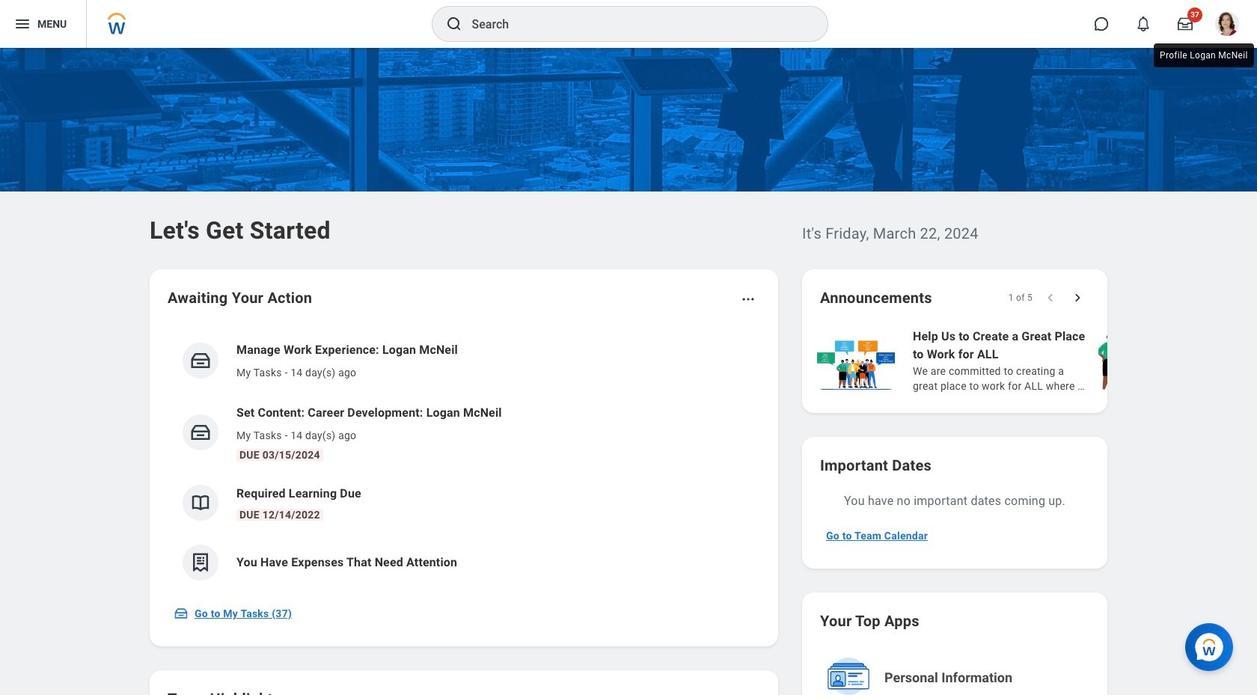 Task type: describe. For each thing, give the bounding box(es) containing it.
inbox image inside list
[[189, 421, 212, 444]]

0 horizontal spatial inbox image
[[174, 606, 189, 621]]

justify image
[[13, 15, 31, 33]]

1 horizontal spatial list
[[815, 326, 1258, 395]]

dashboard expenses image
[[189, 552, 212, 574]]

chevron right small image
[[1071, 290, 1086, 305]]

0 horizontal spatial list
[[168, 329, 761, 593]]



Task type: vqa. For each thing, say whether or not it's contained in the screenshot.
'main content'
yes



Task type: locate. For each thing, give the bounding box(es) containing it.
main content
[[0, 48, 1258, 696]]

banner
[[0, 0, 1258, 48]]

related actions image
[[741, 292, 756, 307]]

list
[[815, 326, 1258, 395], [168, 329, 761, 593]]

0 vertical spatial inbox image
[[189, 421, 212, 444]]

inbox image
[[189, 421, 212, 444], [174, 606, 189, 621]]

tooltip
[[1151, 40, 1258, 70]]

1 horizontal spatial inbox image
[[189, 421, 212, 444]]

inbox large image
[[1178, 16, 1193, 31]]

book open image
[[189, 492, 212, 514]]

Search Workday  search field
[[472, 7, 797, 40]]

status
[[1009, 292, 1033, 304]]

notifications large image
[[1136, 16, 1151, 31]]

search image
[[445, 15, 463, 33]]

1 vertical spatial inbox image
[[174, 606, 189, 621]]

profile logan mcneil image
[[1216, 12, 1240, 39]]

chevron left small image
[[1044, 290, 1059, 305]]

inbox image
[[189, 350, 212, 372]]



